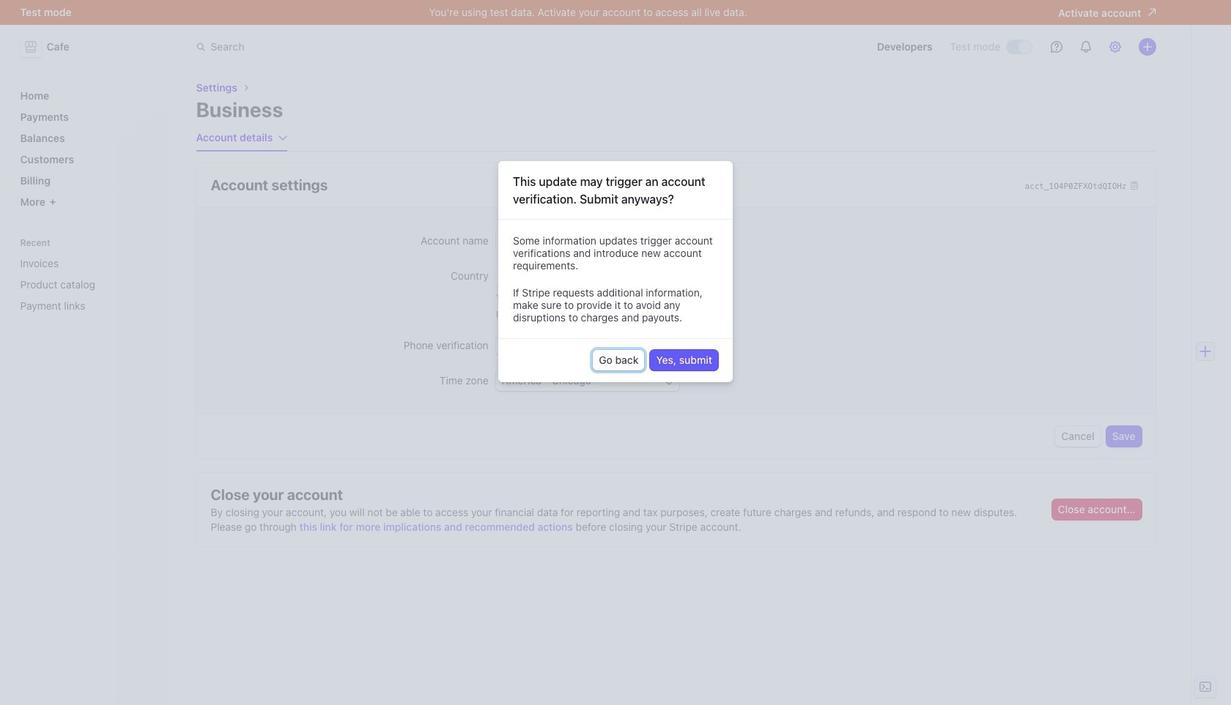 Task type: describe. For each thing, give the bounding box(es) containing it.
2 recent element from the top
[[14, 251, 158, 318]]

1 recent element from the top
[[14, 237, 158, 318]]

core navigation links element
[[14, 84, 158, 214]]



Task type: vqa. For each thing, say whether or not it's contained in the screenshot.
Core navigation links ELEMENT
yes



Task type: locate. For each thing, give the bounding box(es) containing it.
None search field
[[187, 33, 601, 60]]

recent element
[[14, 237, 158, 318], [14, 251, 158, 318]]

Company text field
[[496, 231, 679, 251]]



